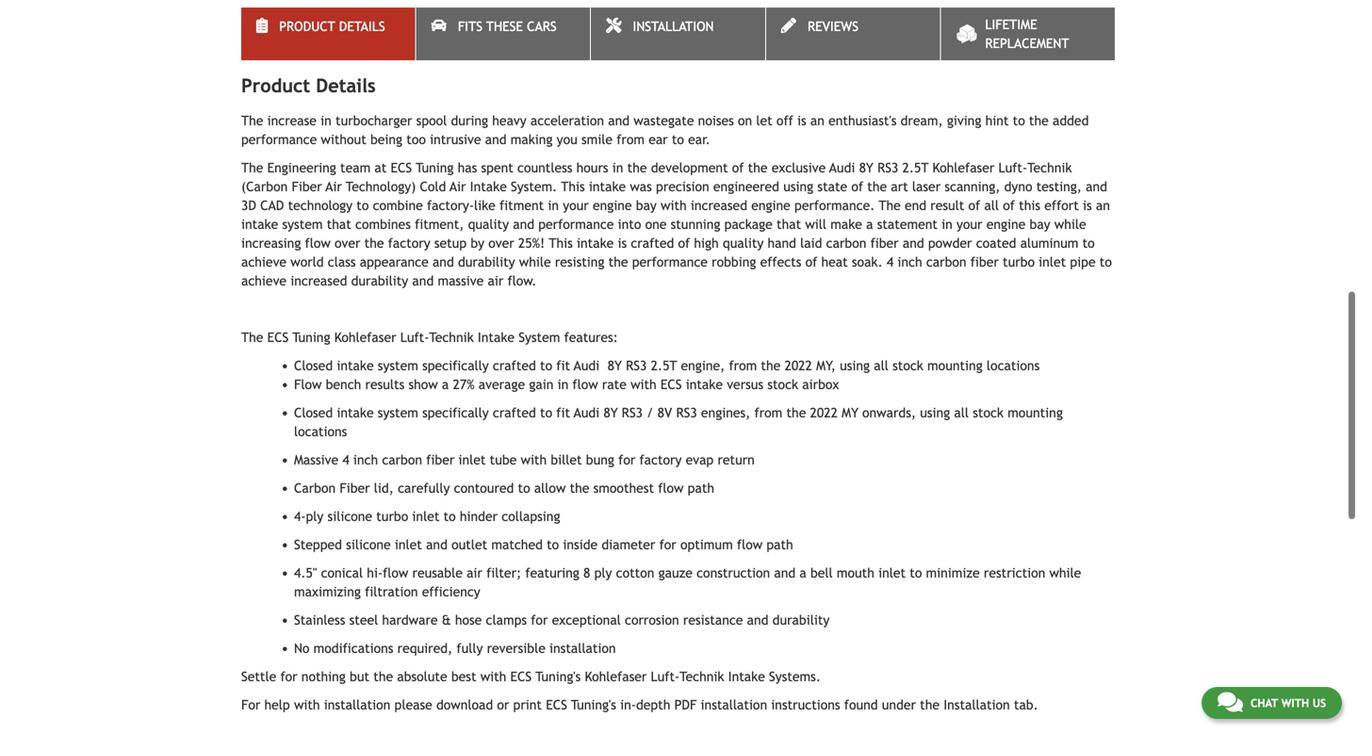 Task type: describe. For each thing, give the bounding box(es) containing it.
collapsing
[[502, 509, 561, 524]]

1 horizontal spatial factory
[[640, 453, 682, 468]]

installation link
[[591, 8, 766, 60]]

fitment,
[[415, 217, 464, 232]]

and down statement
[[903, 236, 925, 251]]

4-
[[294, 509, 306, 524]]

to left allow
[[518, 481, 531, 496]]

making
[[511, 132, 553, 147]]

flow
[[294, 377, 322, 392]]

the for the ecs tuning kohlefaser luft-technik intake system features:
[[241, 330, 263, 345]]

in inside the increase in turbocharger spool during heavy acceleration and wastegate noises on let off is an enthusiast's dream, giving hint to the added performance without being too intrusive and making you smile from ear to ear.
[[321, 113, 332, 128]]

clamps
[[486, 613, 527, 628]]

of down stunning
[[678, 236, 690, 251]]

1 that from the left
[[327, 217, 352, 232]]

the up the intake was precision
[[628, 160, 647, 175]]

and down setup
[[433, 255, 454, 270]]

1 vertical spatial silicone
[[346, 538, 391, 553]]

1 vertical spatial bay
[[1030, 217, 1051, 232]]

system.
[[511, 179, 558, 194]]

and up smile
[[608, 113, 630, 128]]

stainless steel hardware & hose clamps for exceptional corrosion resistance and durability
[[294, 613, 830, 628]]

cold
[[420, 179, 446, 194]]

mouth
[[837, 566, 875, 581]]

stock inside closed intake system specifically crafted to fit audi 8y rs3 / 8v rs3 engines, from the 2022 my onwards, using all stock mounting locations
[[973, 406, 1004, 421]]

and right resistance
[[747, 613, 769, 628]]

1 vertical spatial intake
[[478, 330, 515, 345]]

cars
[[527, 19, 557, 34]]

download
[[437, 698, 493, 713]]

this
[[561, 179, 585, 194]]

ply inside 4.5" conical hi-flow reusable air filter; featuring 8 ply cotton gauze construction and a bell mouth inlet to minimize restriction while maximizing filtration efficiency
[[595, 566, 612, 581]]

from inside closed intake system specifically crafted to fit audi 8y rs3 / 8v rs3 engines, from the 2022 my onwards, using all stock mounting locations
[[755, 406, 783, 421]]

with right best at left
[[481, 670, 507, 685]]

1 horizontal spatial installation
[[550, 641, 616, 656]]

comments image
[[1218, 691, 1244, 714]]

crafted for locations
[[493, 406, 536, 421]]

specifically for 27%
[[423, 358, 489, 373]]

1 vertical spatial your
[[957, 217, 983, 232]]

the right under
[[921, 698, 940, 713]]

reusable
[[413, 566, 463, 581]]

0 horizontal spatial ply
[[306, 509, 324, 524]]

4.5"
[[294, 566, 317, 581]]

hinder
[[460, 509, 498, 524]]

of right the state
[[852, 179, 864, 194]]

technology
[[288, 198, 353, 213]]

0 vertical spatial path
[[688, 481, 715, 496]]

off
[[777, 113, 794, 128]]

0 horizontal spatial increased
[[291, 273, 347, 289]]

0 horizontal spatial technik
[[429, 330, 474, 345]]

system for closed intake system specifically crafted to fit audi 8y rs3 / 8v rs3 engines, from the 2022 my onwards, using all stock mounting locations
[[378, 406, 419, 421]]

resistance
[[684, 613, 743, 628]]

stunning
[[671, 217, 721, 232]]

1 vertical spatial carbon
[[927, 255, 967, 270]]

restriction
[[984, 566, 1046, 581]]

carefully
[[398, 481, 450, 496]]

please
[[395, 698, 433, 713]]

1 horizontal spatial quality
[[723, 236, 764, 251]]

1 vertical spatial while
[[519, 255, 551, 270]]

0 horizontal spatial carbon
[[382, 453, 422, 468]]

1 vertical spatial details
[[316, 75, 376, 97]]

airbox
[[803, 377, 840, 392]]

in down result
[[942, 217, 953, 232]]

development
[[651, 160, 728, 175]]

fully
[[457, 641, 483, 656]]

inlet inside the engineering team at ecs tuning has spent countless hours in the development of the exclusive audi 8y rs3 2.5t kohlefaser luft-technik (carbon fiber air technology) cold air intake system. this intake was precision engineered using state of the art laser scanning, dyno testing, and 3d cad technology to combine factory-like fitment in your engine bay with increased engine performance. the end result of all of this effort is an intake system that combines fitment, quality and performance into one stunning package that will make a statement in your engine bay while increasing flow over the factory setup by over 25%! this intake is crafted of high quality hand laid carbon fiber and powder coated aluminum to achieve world class appearance and durability while resisting the performance robbing effects of heat soak. 4 inch carbon fiber turbo inlet pipe to achieve increased durability and massive air flow.
[[1039, 255, 1067, 270]]

return
[[718, 453, 755, 468]]

gauze
[[659, 566, 693, 581]]

0 vertical spatial carbon
[[827, 236, 867, 251]]

0 vertical spatial silicone
[[328, 509, 373, 524]]

4.5" conical hi-flow reusable air filter; featuring 8 ply cotton gauze construction and a bell mouth inlet to minimize restriction while maximizing filtration efficiency
[[294, 566, 1082, 600]]

maximizing
[[294, 585, 361, 600]]

air inside the engineering team at ecs tuning has spent countless hours in the development of the exclusive audi 8y rs3 2.5t kohlefaser luft-technik (carbon fiber air technology) cold air intake system. this intake was precision engineered using state of the art laser scanning, dyno testing, and 3d cad technology to combine factory-like fitment in your engine bay with increased engine performance. the end result of all of this effort is an intake system that combines fitment, quality and performance into one stunning package that will make a statement in your engine bay while increasing flow over the factory setup by over 25%! this intake is crafted of high quality hand laid carbon fiber and powder coated aluminum to achieve world class appearance and durability while resisting the performance robbing effects of heat soak. 4 inch carbon fiber turbo inlet pipe to achieve increased durability and massive air flow.
[[488, 273, 504, 289]]

for right settle
[[280, 670, 298, 685]]

increasing
[[241, 236, 301, 251]]

1 horizontal spatial fiber
[[871, 236, 899, 251]]

instructions
[[772, 698, 841, 713]]

settle
[[241, 670, 277, 685]]

fitment
[[500, 198, 544, 213]]

to up pipe to
[[1083, 236, 1095, 251]]

fit for engine,
[[557, 358, 571, 373]]

and inside 4.5" conical hi-flow reusable air filter; featuring 8 ply cotton gauze construction and a bell mouth inlet to minimize restriction while maximizing filtration efficiency
[[775, 566, 796, 581]]

intake inside closed intake system specifically crafted to fit audi 8y rs3 / 8v rs3 engines, from the 2022 my onwards, using all stock mounting locations
[[337, 406, 374, 421]]

product inside 'link'
[[279, 19, 335, 34]]

0 horizontal spatial kohlefaser
[[334, 330, 397, 345]]

specifically for locations
[[423, 406, 489, 421]]

to down the wastegate noises
[[672, 132, 685, 147]]

the left art
[[868, 179, 887, 194]]

with inside the engineering team at ecs tuning has spent countless hours in the development of the exclusive audi 8y rs3 2.5t kohlefaser luft-technik (carbon fiber air technology) cold air intake system. this intake was precision engineered using state of the art laser scanning, dyno testing, and 3d cad technology to combine factory-like fitment in your engine bay with increased engine performance. the end result of all of this effort is an intake system that combines fitment, quality and performance into one stunning package that will make a statement in your engine bay while increasing flow over the factory setup by over 25%! this intake is crafted of high quality hand laid carbon fiber and powder coated aluminum to achieve world class appearance and durability while resisting the performance robbing effects of heat soak. 4 inch carbon fiber turbo inlet pipe to achieve increased durability and massive air flow.
[[661, 198, 687, 213]]

0 horizontal spatial tuning
[[293, 330, 331, 345]]

1 horizontal spatial engine
[[752, 198, 791, 213]]

product details link
[[241, 8, 415, 60]]

fits
[[458, 19, 483, 34]]

chat with us link
[[1202, 687, 1343, 719]]

inlet down 4-ply silicone turbo inlet to hinder collapsing
[[395, 538, 422, 553]]

and down appearance
[[412, 273, 434, 289]]

performance.
[[795, 198, 875, 213]]

hours
[[577, 160, 609, 175]]

the inside closed intake system specifically crafted to fit audi 8y rs3 / 8v rs3 engines, from the 2022 my onwards, using all stock mounting locations
[[787, 406, 807, 421]]

massive 4 inch carbon fiber inlet tube with billet bung for factory evap return
[[294, 453, 755, 468]]

27%
[[453, 377, 475, 392]]

for right bung
[[619, 453, 636, 468]]

8y rs3 2.5t
[[860, 160, 929, 175]]

to left inside
[[547, 538, 559, 553]]

flow.
[[508, 273, 537, 289]]

the for the engineering team at ecs tuning has spent countless hours in the development of the exclusive audi 8y rs3 2.5t kohlefaser luft-technik (carbon fiber air technology) cold air intake system. this intake was precision engineered using state of the art laser scanning, dyno testing, and 3d cad technology to combine factory-like fitment in your engine bay with increased engine performance. the end result of all of this effort is an intake system that combines fitment, quality and performance into one stunning package that will make a statement in your engine bay while increasing flow over the factory setup by over 25%! this intake is crafted of high quality hand laid carbon fiber and powder coated aluminum to achieve world class appearance and durability while resisting the performance robbing effects of heat soak. 4 inch carbon fiber turbo inlet pipe to achieve increased durability and massive air flow.
[[241, 160, 263, 175]]

intake down engine,
[[686, 377, 723, 392]]

the right allow
[[570, 481, 590, 496]]

0 horizontal spatial engine
[[593, 198, 632, 213]]

8v
[[658, 406, 673, 421]]

heat
[[822, 255, 848, 270]]

1 vertical spatial performance
[[539, 217, 614, 232]]

cad
[[260, 198, 284, 213]]

stepped silicone inlet and outlet matched to inside diameter for optimum flow path
[[294, 538, 794, 553]]

1 horizontal spatial path
[[767, 538, 794, 553]]

technology)
[[346, 179, 416, 194]]

intrusive
[[430, 132, 481, 147]]

no modifications required, fully reversible installation
[[294, 641, 616, 656]]

flow right smoothest
[[658, 481, 684, 496]]

to inside closed intake system specifically crafted to fit audi  8y rs3 2.5t engine, from the 2022 my, using all stock mounting locations flow bench results show a 27% average gain in flow rate with ecs intake versus stock airbox
[[540, 358, 553, 373]]

combine
[[373, 198, 423, 213]]

and down heavy on the left top
[[485, 132, 507, 147]]

onwards, using
[[863, 406, 951, 421]]

2 vertical spatial technik
[[680, 670, 725, 685]]

1 horizontal spatial installation
[[944, 698, 1011, 713]]

hand
[[768, 236, 797, 251]]

25%! this
[[519, 236, 573, 251]]

1 vertical spatial kohlefaser
[[585, 670, 647, 685]]

minimize
[[926, 566, 980, 581]]

evap
[[686, 453, 714, 468]]

enthusiast's
[[829, 113, 897, 128]]

increase
[[267, 113, 317, 128]]

1 vertical spatial fiber
[[971, 255, 999, 270]]

diameter
[[602, 538, 656, 553]]

at
[[375, 160, 387, 175]]

appearance
[[360, 255, 429, 270]]

closed intake system specifically crafted to fit audi  8y rs3 2.5t engine, from the 2022 my, using all stock mounting locations flow bench results show a 27% average gain in flow rate with ecs intake versus stock airbox
[[294, 358, 1040, 392]]

0 horizontal spatial quality
[[468, 217, 509, 232]]

1 air from the left
[[326, 179, 342, 194]]

from inside closed intake system specifically crafted to fit audi  8y rs3 2.5t engine, from the 2022 my, using all stock mounting locations flow bench results show a 27% average gain in flow rate with ecs intake versus stock airbox
[[729, 358, 757, 373]]

hardware
[[382, 613, 438, 628]]

air inside 4.5" conical hi-flow reusable air filter; featuring 8 ply cotton gauze construction and a bell mouth inlet to minimize restriction while maximizing filtration efficiency
[[467, 566, 483, 581]]

tab.
[[1015, 698, 1039, 713]]

an inside the engineering team at ecs tuning has spent countless hours in the development of the exclusive audi 8y rs3 2.5t kohlefaser luft-technik (carbon fiber air technology) cold air intake system. this intake was precision engineered using state of the art laser scanning, dyno testing, and 3d cad technology to combine factory-like fitment in your engine bay with increased engine performance. the end result of all of this effort is an intake system that combines fitment, quality and performance into one stunning package that will make a statement in your engine bay while increasing flow over the factory setup by over 25%! this intake is crafted of high quality hand laid carbon fiber and powder coated aluminum to achieve world class appearance and durability while resisting the performance robbing effects of heat soak. 4 inch carbon fiber turbo inlet pipe to achieve increased durability and massive air flow.
[[1097, 198, 1111, 213]]

0 horizontal spatial installation
[[324, 698, 391, 713]]

billet
[[551, 453, 582, 468]]

you
[[557, 132, 578, 147]]

2 horizontal spatial installation
[[701, 698, 768, 713]]

1 horizontal spatial stock
[[893, 358, 924, 373]]

for right the clamps
[[531, 613, 548, 628]]

scanning,
[[945, 179, 1001, 194]]

soak. 4
[[852, 255, 894, 270]]

2 over from the left
[[489, 236, 515, 251]]

powder
[[929, 236, 973, 251]]

these
[[487, 19, 523, 34]]

the right the but
[[374, 670, 393, 685]]

0 horizontal spatial inch
[[354, 453, 378, 468]]

without
[[321, 132, 367, 147]]

while inside 4.5" conical hi-flow reusable air filter; featuring 8 ply cotton gauze construction and a bell mouth inlet to minimize restriction while maximizing filtration efficiency
[[1050, 566, 1082, 581]]

to down technology)
[[357, 198, 369, 213]]

massive
[[294, 453, 339, 468]]

the down combines
[[365, 236, 384, 251]]

the inside closed intake system specifically crafted to fit audi  8y rs3 2.5t engine, from the 2022 my, using all stock mounting locations flow bench results show a 27% average gain in flow rate with ecs intake versus stock airbox
[[761, 358, 781, 373]]

inlet inside 4.5" conical hi-flow reusable air filter; featuring 8 ply cotton gauze construction and a bell mouth inlet to minimize restriction while maximizing filtration efficiency
[[879, 566, 906, 581]]

has
[[458, 160, 477, 175]]

audi for 8v
[[574, 406, 600, 421]]

technik inside the engineering team at ecs tuning has spent countless hours in the development of the exclusive audi 8y rs3 2.5t kohlefaser luft-technik (carbon fiber air technology) cold air intake system. this intake was precision engineered using state of the art laser scanning, dyno testing, and 3d cad technology to combine factory-like fitment in your engine bay with increased engine performance. the end result of all of this effort is an intake system that combines fitment, quality and performance into one stunning package that will make a statement in your engine bay while increasing flow over the factory setup by over 25%! this intake is crafted of high quality hand laid carbon fiber and powder coated aluminum to achieve world class appearance and durability while resisting the performance robbing effects of heat soak. 4 inch carbon fiber turbo inlet pipe to achieve increased durability and massive air flow.
[[1028, 160, 1073, 175]]

2 achieve from the top
[[241, 273, 287, 289]]

and up reusable
[[426, 538, 448, 553]]

team
[[340, 160, 371, 175]]

factory inside the engineering team at ecs tuning has spent countless hours in the development of the exclusive audi 8y rs3 2.5t kohlefaser luft-technik (carbon fiber air technology) cold air intake system. this intake was precision engineered using state of the art laser scanning, dyno testing, and 3d cad technology to combine factory-like fitment in your engine bay with increased engine performance. the end result of all of this effort is an intake system that combines fitment, quality and performance into one stunning package that will make a statement in your engine bay while increasing flow over the factory setup by over 25%! this intake is crafted of high quality hand laid carbon fiber and powder coated aluminum to achieve world class appearance and durability while resisting the performance robbing effects of heat soak. 4 inch carbon fiber turbo inlet pipe to achieve increased durability and massive air flow.
[[388, 236, 431, 251]]

inch inside the engineering team at ecs tuning has spent countless hours in the development of the exclusive audi 8y rs3 2.5t kohlefaser luft-technik (carbon fiber air technology) cold air intake system. this intake was precision engineered using state of the art laser scanning, dyno testing, and 3d cad technology to combine factory-like fitment in your engine bay with increased engine performance. the end result of all of this effort is an intake system that combines fitment, quality and performance into one stunning package that will make a statement in your engine bay while increasing flow over the factory setup by over 25%! this intake is crafted of high quality hand laid carbon fiber and powder coated aluminum to achieve world class appearance and durability while resisting the performance robbing effects of heat soak. 4 inch carbon fiber turbo inlet pipe to achieve increased durability and massive air flow.
[[898, 255, 923, 270]]

1 vertical spatial turbo
[[376, 509, 409, 524]]

closed intake system specifically crafted to fit audi 8y rs3 / 8v rs3 engines, from the 2022 my onwards, using all stock mounting locations
[[294, 406, 1064, 439]]

flow inside the engineering team at ecs tuning has spent countless hours in the development of the exclusive audi 8y rs3 2.5t kohlefaser luft-technik (carbon fiber air technology) cold air intake system. this intake was precision engineered using state of the art laser scanning, dyno testing, and 3d cad technology to combine factory-like fitment in your engine bay with increased engine performance. the end result of all of this effort is an intake system that combines fitment, quality and performance into one stunning package that will make a statement in your engine bay while increasing flow over the factory setup by over 25%! this intake is crafted of high quality hand laid carbon fiber and powder coated aluminum to achieve world class appearance and durability while resisting the performance robbing effects of heat soak. 4 inch carbon fiber turbo inlet pipe to achieve increased durability and massive air flow.
[[305, 236, 331, 251]]

the increase in turbocharger spool during heavy acceleration and wastegate noises on let off is an enthusiast's dream, giving hint to the added performance without being too intrusive and making you smile from ear to ear.
[[241, 113, 1089, 147]]

of left this
[[1004, 198, 1016, 213]]

audi for 2022 my, using
[[574, 358, 600, 373]]

giving
[[948, 113, 982, 128]]

factory-
[[427, 198, 474, 213]]

in down system.
[[548, 198, 559, 213]]

inlet down carefully
[[412, 509, 440, 524]]



Task type: vqa. For each thing, say whether or not it's contained in the screenshot.
installation
yes



Task type: locate. For each thing, give the bounding box(es) containing it.
(carbon
[[241, 179, 288, 194]]

intake was precision
[[589, 179, 710, 194]]

system down technology
[[282, 217, 323, 232]]

lid,
[[374, 481, 394, 496]]

mounting inside closed intake system specifically crafted to fit audi  8y rs3 2.5t engine, from the 2022 my, using all stock mounting locations flow bench results show a 27% average gain in flow rate with ecs intake versus stock airbox
[[928, 358, 983, 373]]

flow up construction
[[737, 538, 763, 553]]

all
[[985, 198, 1000, 213], [874, 358, 889, 373], [955, 406, 969, 421]]

over up the class
[[335, 236, 361, 251]]

to down 'gain'
[[540, 406, 553, 421]]

luft- up show
[[401, 330, 429, 345]]

increased down the world
[[291, 273, 347, 289]]

tuning's for in-
[[571, 698, 617, 713]]

installation down 'exceptional' on the left
[[550, 641, 616, 656]]

filtration
[[365, 585, 418, 600]]

that up hand
[[777, 217, 802, 232]]

found
[[845, 698, 878, 713]]

all inside closed intake system specifically crafted to fit audi 8y rs3 / 8v rs3 engines, from the 2022 my onwards, using all stock mounting locations
[[955, 406, 969, 421]]

closed up flow
[[294, 358, 333, 373]]

in right 'gain'
[[558, 377, 569, 392]]

2 horizontal spatial stock
[[973, 406, 1004, 421]]

2 that from the left
[[777, 217, 802, 232]]

an right off
[[811, 113, 825, 128]]

lifetime replacement link
[[941, 8, 1116, 60]]

in right hours
[[613, 160, 624, 175]]

0 vertical spatial details
[[339, 19, 385, 34]]

4
[[343, 453, 350, 468]]

tuning's for kohlefaser
[[536, 670, 581, 685]]

1 horizontal spatial that
[[777, 217, 802, 232]]

the engineering team at ecs tuning has spent countless hours in the development of the exclusive audi 8y rs3 2.5t kohlefaser luft-technik (carbon fiber air technology) cold air intake system. this intake was precision engineered using state of the art laser scanning, dyno testing, and 3d cad technology to combine factory-like fitment in your engine bay with increased engine performance. the end result of all of this effort is an intake system that combines fitment, quality and performance into one stunning package that will make a statement in your engine bay while increasing flow over the factory setup by over 25%! this intake is crafted of high quality hand laid carbon fiber and powder coated aluminum to achieve world class appearance and durability while resisting the performance robbing effects of heat soak. 4 inch carbon fiber turbo inlet pipe to achieve increased durability and massive air flow.
[[241, 160, 1113, 289]]

0 vertical spatial ply
[[306, 509, 324, 524]]

all down scanning,
[[985, 198, 1000, 213]]

air left flow.
[[488, 273, 504, 289]]

tuning's left the in-
[[571, 698, 617, 713]]

0 horizontal spatial all
[[874, 358, 889, 373]]

with right tube
[[521, 453, 547, 468]]

1 rs3 from the left
[[622, 406, 643, 421]]

audi inside closed intake system specifically crafted to fit audi 8y rs3 / 8v rs3 engines, from the 2022 my onwards, using all stock mounting locations
[[574, 406, 600, 421]]

setup
[[435, 236, 467, 251]]

inch
[[898, 255, 923, 270], [354, 453, 378, 468]]

the down "airbox"
[[787, 406, 807, 421]]

fiber inside the engineering team at ecs tuning has spent countless hours in the development of the exclusive audi 8y rs3 2.5t kohlefaser luft-technik (carbon fiber air technology) cold air intake system. this intake was precision engineered using state of the art laser scanning, dyno testing, and 3d cad technology to combine factory-like fitment in your engine bay with increased engine performance. the end result of all of this effort is an intake system that combines fitment, quality and performance into one stunning package that will make a statement in your engine bay while increasing flow over the factory setup by over 25%! this intake is crafted of high quality hand laid carbon fiber and powder coated aluminum to achieve world class appearance and durability while resisting the performance robbing effects of heat soak. 4 inch carbon fiber turbo inlet pipe to achieve increased durability and massive air flow.
[[292, 179, 322, 194]]

for
[[241, 698, 261, 713]]

0 vertical spatial locations
[[987, 358, 1040, 373]]

crafted up average
[[493, 358, 536, 373]]

rate
[[602, 377, 627, 392]]

0 horizontal spatial locations
[[294, 424, 347, 439]]

1 horizontal spatial tuning
[[416, 160, 454, 175]]

that down technology
[[327, 217, 352, 232]]

0 horizontal spatial rs3
[[622, 406, 643, 421]]

crafted inside closed intake system specifically crafted to fit audi 8y rs3 / 8v rs3 engines, from the 2022 my onwards, using all stock mounting locations
[[493, 406, 536, 421]]

the down intake is crafted on the top of page
[[609, 255, 629, 270]]

countless
[[518, 160, 573, 175]]

1 vertical spatial a
[[442, 377, 449, 392]]

2 fit from the top
[[557, 406, 571, 421]]

flow inside closed intake system specifically crafted to fit audi  8y rs3 2.5t engine, from the 2022 my, using all stock mounting locations flow bench results show a 27% average gain in flow rate with ecs intake versus stock airbox
[[573, 377, 598, 392]]

fit inside closed intake system specifically crafted to fit audi  8y rs3 2.5t engine, from the 2022 my, using all stock mounting locations flow bench results show a 27% average gain in flow rate with ecs intake versus stock airbox
[[557, 358, 571, 373]]

turbo down coated
[[1003, 255, 1035, 270]]

0 horizontal spatial path
[[688, 481, 715, 496]]

1 vertical spatial product details
[[241, 75, 376, 97]]

0 vertical spatial from
[[617, 132, 645, 147]]

tuning inside the engineering team at ecs tuning has spent countless hours in the development of the exclusive audi 8y rs3 2.5t kohlefaser luft-technik (carbon fiber air technology) cold air intake system. this intake was precision engineered using state of the art laser scanning, dyno testing, and 3d cad technology to combine factory-like fitment in your engine bay with increased engine performance. the end result of all of this effort is an intake system that combines fitment, quality and performance into one stunning package that will make a statement in your engine bay while increasing flow over the factory setup by over 25%! this intake is crafted of high quality hand laid carbon fiber and powder coated aluminum to achieve world class appearance and durability while resisting the performance robbing effects of heat soak. 4 inch carbon fiber turbo inlet pipe to achieve increased durability and massive air flow.
[[416, 160, 454, 175]]

1 horizontal spatial all
[[955, 406, 969, 421]]

1 vertical spatial air
[[467, 566, 483, 581]]

settle for nothing but the absolute best with ecs tuning's kohlefaser luft-technik intake systems.
[[241, 670, 825, 685]]

the inside the increase in turbocharger spool during heavy acceleration and wastegate noises on let off is an enthusiast's dream, giving hint to the added performance without being too intrusive and making you smile from ear to ear.
[[241, 113, 263, 128]]

closed inside closed intake system specifically crafted to fit audi  8y rs3 2.5t engine, from the 2022 my, using all stock mounting locations flow bench results show a 27% average gain in flow rate with ecs intake versus stock airbox
[[294, 358, 333, 373]]

an right effort
[[1097, 198, 1111, 213]]

carbon
[[827, 236, 867, 251], [927, 255, 967, 270], [382, 453, 422, 468]]

but
[[350, 670, 370, 685]]

inside
[[563, 538, 598, 553]]

intake up the "bench"
[[337, 358, 374, 373]]

1 horizontal spatial carbon
[[827, 236, 867, 251]]

smoothest
[[594, 481, 654, 496]]

engine
[[593, 198, 632, 213], [752, 198, 791, 213], [987, 217, 1026, 232]]

with right help
[[294, 698, 320, 713]]

locations inside closed intake system specifically crafted to fit audi  8y rs3 2.5t engine, from the 2022 my, using all stock mounting locations flow bench results show a 27% average gain in flow rate with ecs intake versus stock airbox
[[987, 358, 1040, 373]]

crafted down average
[[493, 406, 536, 421]]

2 horizontal spatial a
[[867, 217, 874, 232]]

over right by
[[489, 236, 515, 251]]

in-
[[621, 698, 636, 713]]

reviews link
[[766, 8, 941, 60]]

turbocharger
[[336, 113, 413, 128]]

your up powder
[[957, 217, 983, 232]]

crafted inside closed intake system specifically crafted to fit audi  8y rs3 2.5t engine, from the 2022 my, using all stock mounting locations flow bench results show a 27% average gain in flow rate with ecs intake versus stock airbox
[[493, 358, 536, 373]]

1 specifically from the top
[[423, 358, 489, 373]]

1 vertical spatial specifically
[[423, 406, 489, 421]]

0 vertical spatial product
[[279, 19, 335, 34]]

8y
[[604, 406, 618, 421]]

0 vertical spatial increased
[[691, 198, 748, 213]]

ecs inside closed intake system specifically crafted to fit audi  8y rs3 2.5t engine, from the 2022 my, using all stock mounting locations flow bench results show a 27% average gain in flow rate with ecs intake versus stock airbox
[[661, 377, 682, 392]]

bell
[[811, 566, 833, 581]]

engineered
[[714, 179, 780, 194]]

results
[[365, 377, 405, 392]]

an inside the increase in turbocharger spool during heavy acceleration and wastegate noises on let off is an enthusiast's dream, giving hint to the added performance without being too intrusive and making you smile from ear to ear.
[[811, 113, 825, 128]]

0 vertical spatial crafted
[[493, 358, 536, 373]]

system up "results" at the left of the page
[[378, 358, 419, 373]]

is inside the increase in turbocharger spool during heavy acceleration and wastegate noises on let off is an enthusiast's dream, giving hint to the added performance without being too intrusive and making you smile from ear to ear.
[[798, 113, 807, 128]]

2 specifically from the top
[[423, 406, 489, 421]]

2 vertical spatial audi
[[574, 406, 600, 421]]

to left hinder
[[444, 509, 456, 524]]

carbon fiber lid, carefully contoured to allow the smoothest flow path
[[294, 481, 715, 496]]

2 crafted from the top
[[493, 406, 536, 421]]

details inside 'link'
[[339, 19, 385, 34]]

depth
[[636, 698, 671, 713]]

with
[[661, 198, 687, 213], [631, 377, 657, 392], [521, 453, 547, 468], [481, 670, 507, 685], [1282, 697, 1310, 710], [294, 698, 320, 713]]

turbo down lid,
[[376, 509, 409, 524]]

2 rs3 from the left
[[677, 406, 698, 421]]

flow inside 4.5" conical hi-flow reusable air filter; featuring 8 ply cotton gauze construction and a bell mouth inlet to minimize restriction while maximizing filtration efficiency
[[383, 566, 409, 581]]

technik up testing,
[[1028, 160, 1073, 175]]

stepped
[[294, 538, 342, 553]]

0 vertical spatial inch
[[898, 255, 923, 270]]

intake
[[470, 179, 507, 194], [478, 330, 515, 345], [729, 670, 766, 685]]

0 horizontal spatial mounting
[[928, 358, 983, 373]]

specifically inside closed intake system specifically crafted to fit audi 8y rs3 / 8v rs3 engines, from the 2022 my onwards, using all stock mounting locations
[[423, 406, 489, 421]]

being
[[371, 132, 403, 147]]

stock right onwards, using
[[973, 406, 1004, 421]]

intake inside the engineering team at ecs tuning has spent countless hours in the development of the exclusive audi 8y rs3 2.5t kohlefaser luft-technik (carbon fiber air technology) cold air intake system. this intake was precision engineered using state of the art laser scanning, dyno testing, and 3d cad technology to combine factory-like fitment in your engine bay with increased engine performance. the end result of all of this effort is an intake system that combines fitment, quality and performance into one stunning package that will make a statement in your engine bay while increasing flow over the factory setup by over 25%! this intake is crafted of high quality hand laid carbon fiber and powder coated aluminum to achieve world class appearance and durability while resisting the performance robbing effects of heat soak. 4 inch carbon fiber turbo inlet pipe to achieve increased durability and massive air flow.
[[470, 179, 507, 194]]

0 vertical spatial fit
[[557, 358, 571, 373]]

your down this
[[563, 198, 589, 213]]

tuning up cold
[[416, 160, 454, 175]]

1 achieve from the top
[[241, 255, 287, 270]]

2 vertical spatial intake
[[729, 670, 766, 685]]

intake up the like on the left of page
[[470, 179, 507, 194]]

1 vertical spatial from
[[729, 358, 757, 373]]

1 fit from the top
[[557, 358, 571, 373]]

0 vertical spatial kohlefaser
[[334, 330, 397, 345]]

exceptional
[[552, 613, 621, 628]]

during
[[451, 113, 489, 128]]

crafted for 27%
[[493, 358, 536, 373]]

1 vertical spatial product
[[241, 75, 310, 97]]

2 horizontal spatial engine
[[987, 217, 1026, 232]]

1 horizontal spatial your
[[957, 217, 983, 232]]

fits these cars
[[458, 19, 557, 34]]

0 horizontal spatial durability
[[351, 273, 409, 289]]

audi left 8y at the left of the page
[[574, 406, 600, 421]]

engine up coated
[[987, 217, 1026, 232]]

of down scanning,
[[969, 198, 981, 213]]

ply right 8
[[595, 566, 612, 581]]

0 horizontal spatial is
[[798, 113, 807, 128]]

1 vertical spatial achieve
[[241, 273, 287, 289]]

1 horizontal spatial performance
[[539, 217, 614, 232]]

1 vertical spatial quality
[[723, 236, 764, 251]]

one
[[646, 217, 667, 232]]

of up engineered at the right of page
[[732, 160, 744, 175]]

0 horizontal spatial installation
[[633, 19, 714, 34]]

on let
[[738, 113, 773, 128]]

closed inside closed intake system specifically crafted to fit audi 8y rs3 / 8v rs3 engines, from the 2022 my onwards, using all stock mounting locations
[[294, 406, 333, 421]]

2 vertical spatial fiber
[[426, 453, 455, 468]]

closed for closed intake system specifically crafted to fit audi 8y rs3 / 8v rs3 engines, from the 2022 my onwards, using all stock mounting locations
[[294, 406, 333, 421]]

with left us
[[1282, 697, 1310, 710]]

the for the increase in turbocharger spool during heavy acceleration and wastegate noises on let off is an enthusiast's dream, giving hint to the added performance without being too intrusive and making you smile from ear to ear.
[[241, 113, 263, 128]]

1 vertical spatial increased
[[291, 273, 347, 289]]

intake
[[241, 217, 278, 232], [337, 358, 374, 373], [686, 377, 723, 392], [337, 406, 374, 421]]

under
[[882, 698, 917, 713]]

specifically inside closed intake system specifically crafted to fit audi  8y rs3 2.5t engine, from the 2022 my, using all stock mounting locations flow bench results show a 27% average gain in flow rate with ecs intake versus stock airbox
[[423, 358, 489, 373]]

audi up the state
[[830, 160, 856, 175]]

dream,
[[901, 113, 944, 128]]

system for closed intake system specifically crafted to fit audi  8y rs3 2.5t engine, from the 2022 my, using all stock mounting locations flow bench results show a 27% average gain in flow rate with ecs intake versus stock airbox
[[378, 358, 419, 373]]

acceleration
[[531, 113, 604, 128]]

1 vertical spatial technik
[[429, 330, 474, 345]]

1 vertical spatial durability
[[351, 273, 409, 289]]

with up the 'one'
[[661, 198, 687, 213]]

0 horizontal spatial bay
[[636, 198, 657, 213]]

print
[[513, 698, 542, 713]]

of down laid
[[806, 255, 818, 270]]

from
[[617, 132, 645, 147], [729, 358, 757, 373], [755, 406, 783, 421]]

mounting inside closed intake system specifically crafted to fit audi 8y rs3 / 8v rs3 engines, from the 2022 my onwards, using all stock mounting locations
[[1008, 406, 1064, 421]]

product
[[279, 19, 335, 34], [241, 75, 310, 97]]

intake left system
[[478, 330, 515, 345]]

filter;
[[487, 566, 522, 581]]

0 vertical spatial installation
[[633, 19, 714, 34]]

0 vertical spatial tuning's
[[536, 670, 581, 685]]

specifically up 27% at the left bottom
[[423, 358, 489, 373]]

carbon down powder
[[927, 255, 967, 270]]

1 vertical spatial audi
[[574, 358, 600, 373]]

the inside the increase in turbocharger spool during heavy acceleration and wastegate noises on let off is an enthusiast's dream, giving hint to the added performance without being too intrusive and making you smile from ear to ear.
[[1030, 113, 1049, 128]]

0 horizontal spatial your
[[563, 198, 589, 213]]

class
[[328, 255, 356, 270]]

the left added
[[1030, 113, 1049, 128]]

quality
[[468, 217, 509, 232], [723, 236, 764, 251]]

0 vertical spatial audi
[[830, 160, 856, 175]]

1 vertical spatial stock
[[768, 377, 799, 392]]

flow up filtration
[[383, 566, 409, 581]]

2 air from the left
[[450, 179, 466, 194]]

1 horizontal spatial over
[[489, 236, 515, 251]]

system
[[519, 330, 560, 345]]

1 closed from the top
[[294, 358, 333, 373]]

effort
[[1045, 198, 1079, 213]]

turbo inside the engineering team at ecs tuning has spent countless hours in the development of the exclusive audi 8y rs3 2.5t kohlefaser luft-technik (carbon fiber air technology) cold air intake system. this intake was precision engineered using state of the art laser scanning, dyno testing, and 3d cad technology to combine factory-like fitment in your engine bay with increased engine performance. the end result of all of this effort is an intake system that combines fitment, quality and performance into one stunning package that will make a statement in your engine bay while increasing flow over the factory setup by over 25%! this intake is crafted of high quality hand laid carbon fiber and powder coated aluminum to achieve world class appearance and durability while resisting the performance robbing effects of heat soak. 4 inch carbon fiber turbo inlet pipe to achieve increased durability and massive air flow.
[[1003, 255, 1035, 270]]

too
[[407, 132, 426, 147]]

1 horizontal spatial an
[[1097, 198, 1111, 213]]

show
[[409, 377, 438, 392]]

achieve
[[241, 255, 287, 270], [241, 273, 287, 289]]

0 horizontal spatial stock
[[768, 377, 799, 392]]

2 vertical spatial system
[[378, 406, 419, 421]]

performance inside the increase in turbocharger spool during heavy acceleration and wastegate noises on let off is an enthusiast's dream, giving hint to the added performance without being too intrusive and making you smile from ear to ear.
[[241, 132, 317, 147]]

inch right 4
[[354, 453, 378, 468]]

system inside the engineering team at ecs tuning has spent countless hours in the development of the exclusive audi 8y rs3 2.5t kohlefaser luft-technik (carbon fiber air technology) cold air intake system. this intake was precision engineered using state of the art laser scanning, dyno testing, and 3d cad technology to combine factory-like fitment in your engine bay with increased engine performance. the end result of all of this effort is an intake system that combines fitment, quality and performance into one stunning package that will make a statement in your engine bay while increasing flow over the factory setup by over 25%! this intake is crafted of high quality hand laid carbon fiber and powder coated aluminum to achieve world class appearance and durability while resisting the performance robbing effects of heat soak. 4 inch carbon fiber turbo inlet pipe to achieve increased durability and massive air flow.
[[282, 217, 323, 232]]

in
[[321, 113, 332, 128], [613, 160, 624, 175], [548, 198, 559, 213], [942, 217, 953, 232], [558, 377, 569, 392]]

stock up onwards, using
[[893, 358, 924, 373]]

2 horizontal spatial all
[[985, 198, 1000, 213]]

intake left systems.
[[729, 670, 766, 685]]

closed down flow
[[294, 406, 333, 421]]

stock
[[893, 358, 924, 373], [768, 377, 799, 392], [973, 406, 1004, 421]]

construction
[[697, 566, 771, 581]]

all inside closed intake system specifically crafted to fit audi  8y rs3 2.5t engine, from the 2022 my, using all stock mounting locations flow bench results show a 27% average gain in flow rate with ecs intake versus stock airbox
[[874, 358, 889, 373]]

durability down appearance
[[351, 273, 409, 289]]

ear
[[649, 132, 668, 147]]

audi inside the engineering team at ecs tuning has spent countless hours in the development of the exclusive audi 8y rs3 2.5t kohlefaser luft-technik (carbon fiber air technology) cold air intake system. this intake was precision engineered using state of the art laser scanning, dyno testing, and 3d cad technology to combine factory-like fitment in your engine bay with increased engine performance. the end result of all of this effort is an intake system that combines fitment, quality and performance into one stunning package that will make a statement in your engine bay while increasing flow over the factory setup by over 25%! this intake is crafted of high quality hand laid carbon fiber and powder coated aluminum to achieve world class appearance and durability while resisting the performance robbing effects of heat soak. 4 inch carbon fiber turbo inlet pipe to achieve increased durability and massive air flow.
[[830, 160, 856, 175]]

stock right versus
[[768, 377, 799, 392]]

is
[[798, 113, 807, 128], [1083, 198, 1093, 213]]

carbon
[[294, 481, 336, 496]]

0 vertical spatial all
[[985, 198, 1000, 213]]

factory
[[388, 236, 431, 251], [640, 453, 682, 468]]

/
[[647, 406, 654, 421]]

fiber up carefully
[[426, 453, 455, 468]]

path up construction
[[767, 538, 794, 553]]

and down fitment
[[513, 217, 535, 232]]

bung
[[586, 453, 615, 468]]

1 vertical spatial fiber
[[340, 481, 370, 496]]

tuning up flow
[[293, 330, 331, 345]]

from inside the increase in turbocharger spool during heavy acceleration and wastegate noises on let off is an enthusiast's dream, giving hint to the added performance without being too intrusive and making you smile from ear to ear.
[[617, 132, 645, 147]]

spent
[[481, 160, 514, 175]]

product details
[[279, 19, 385, 34], [241, 75, 376, 97]]

luft- up depth
[[651, 670, 680, 685]]

no
[[294, 641, 310, 656]]

coated
[[977, 236, 1017, 251]]

in inside closed intake system specifically crafted to fit audi  8y rs3 2.5t engine, from the 2022 my, using all stock mounting locations flow bench results show a 27% average gain in flow rate with ecs intake versus stock airbox
[[558, 377, 569, 392]]

system inside closed intake system specifically crafted to fit audi 8y rs3 / 8v rs3 engines, from the 2022 my onwards, using all stock mounting locations
[[378, 406, 419, 421]]

ecs inside the engineering team at ecs tuning has spent countless hours in the development of the exclusive audi 8y rs3 2.5t kohlefaser luft-technik (carbon fiber air technology) cold air intake system. this intake was precision engineered using state of the art laser scanning, dyno testing, and 3d cad technology to combine factory-like fitment in your engine bay with increased engine performance. the end result of all of this effort is an intake system that combines fitment, quality and performance into one stunning package that will make a statement in your engine bay while increasing flow over the factory setup by over 25%! this intake is crafted of high quality hand laid carbon fiber and powder coated aluminum to achieve world class appearance and durability while resisting the performance robbing effects of heat soak. 4 inch carbon fiber turbo inlet pipe to achieve increased durability and massive air flow.
[[391, 160, 412, 175]]

audi down features:
[[574, 358, 600, 373]]

1 horizontal spatial air
[[450, 179, 466, 194]]

1 vertical spatial locations
[[294, 424, 347, 439]]

is inside the engineering team at ecs tuning has spent countless hours in the development of the exclusive audi 8y rs3 2.5t kohlefaser luft-technik (carbon fiber air technology) cold air intake system. this intake was precision engineered using state of the art laser scanning, dyno testing, and 3d cad technology to combine factory-like fitment in your engine bay with increased engine performance. the end result of all of this effort is an intake system that combines fitment, quality and performance into one stunning package that will make a statement in your engine bay while increasing flow over the factory setup by over 25%! this intake is crafted of high quality hand laid carbon fiber and powder coated aluminum to achieve world class appearance and durability while resisting the performance robbing effects of heat soak. 4 inch carbon fiber turbo inlet pipe to achieve increased durability and massive air flow.
[[1083, 198, 1093, 213]]

2 horizontal spatial durability
[[773, 613, 830, 628]]

art
[[891, 179, 909, 194]]

0 horizontal spatial a
[[442, 377, 449, 392]]

system inside closed intake system specifically crafted to fit audi  8y rs3 2.5t engine, from the 2022 my, using all stock mounting locations flow bench results show a 27% average gain in flow rate with ecs intake versus stock airbox
[[378, 358, 419, 373]]

heavy
[[492, 113, 527, 128]]

technik up 27% at the left bottom
[[429, 330, 474, 345]]

2 horizontal spatial performance
[[632, 255, 708, 270]]

a left bell
[[800, 566, 807, 581]]

outlet
[[452, 538, 488, 553]]

locations inside closed intake system specifically crafted to fit audi 8y rs3 / 8v rs3 engines, from the 2022 my onwards, using all stock mounting locations
[[294, 424, 347, 439]]

laid
[[801, 236, 823, 251]]

0 vertical spatial luft-
[[401, 330, 429, 345]]

1 vertical spatial installation
[[944, 698, 1011, 713]]

8
[[584, 566, 591, 581]]

1 vertical spatial factory
[[640, 453, 682, 468]]

performance down increase
[[241, 132, 317, 147]]

air up factory-
[[450, 179, 466, 194]]

0 vertical spatial an
[[811, 113, 825, 128]]

1 vertical spatial luft-
[[651, 670, 680, 685]]

while right restriction
[[1050, 566, 1082, 581]]

quality down the like on the left of page
[[468, 217, 509, 232]]

air down outlet
[[467, 566, 483, 581]]

intake down the "bench"
[[337, 406, 374, 421]]

1 vertical spatial inch
[[354, 453, 378, 468]]

0 horizontal spatial turbo
[[376, 509, 409, 524]]

to
[[1013, 113, 1026, 128], [672, 132, 685, 147], [357, 198, 369, 213], [1083, 236, 1095, 251], [540, 358, 553, 373], [540, 406, 553, 421], [518, 481, 531, 496], [444, 509, 456, 524], [547, 538, 559, 553], [910, 566, 923, 581]]

closed for closed intake system specifically crafted to fit audi  8y rs3 2.5t engine, from the 2022 my, using all stock mounting locations flow bench results show a 27% average gain in flow rate with ecs intake versus stock airbox
[[294, 358, 333, 373]]

fit for 8y
[[557, 406, 571, 421]]

to inside closed intake system specifically crafted to fit audi 8y rs3 / 8v rs3 engines, from the 2022 my onwards, using all stock mounting locations
[[540, 406, 553, 421]]

all inside the engineering team at ecs tuning has spent countless hours in the development of the exclusive audi 8y rs3 2.5t kohlefaser luft-technik (carbon fiber air technology) cold air intake system. this intake was precision engineered using state of the art laser scanning, dyno testing, and 3d cad technology to combine factory-like fitment in your engine bay with increased engine performance. the end result of all of this effort is an intake system that combines fitment, quality and performance into one stunning package that will make a statement in your engine bay while increasing flow over the factory setup by over 25%! this intake is crafted of high quality hand laid carbon fiber and powder coated aluminum to achieve world class appearance and durability while resisting the performance robbing effects of heat soak. 4 inch carbon fiber turbo inlet pipe to achieve increased durability and massive air flow.
[[985, 198, 1000, 213]]

specifically
[[423, 358, 489, 373], [423, 406, 489, 421]]

rs3 left /
[[622, 406, 643, 421]]

0 horizontal spatial air
[[467, 566, 483, 581]]

a inside closed intake system specifically crafted to fit audi  8y rs3 2.5t engine, from the 2022 my, using all stock mounting locations flow bench results show a 27% average gain in flow rate with ecs intake versus stock airbox
[[442, 377, 449, 392]]

efficiency
[[422, 585, 481, 600]]

a inside 4.5" conical hi-flow reusable air filter; featuring 8 ply cotton gauze construction and a bell mouth inlet to minimize restriction while maximizing filtration efficiency
[[800, 566, 807, 581]]

specifically down 27% at the left bottom
[[423, 406, 489, 421]]

0 vertical spatial closed
[[294, 358, 333, 373]]

0 horizontal spatial fiber
[[426, 453, 455, 468]]

for up the gauze
[[660, 538, 677, 553]]

average
[[479, 377, 525, 392]]

1 over from the left
[[335, 236, 361, 251]]

audi inside closed intake system specifically crafted to fit audi  8y rs3 2.5t engine, from the 2022 my, using all stock mounting locations flow bench results show a 27% average gain in flow rate with ecs intake versus stock airbox
[[574, 358, 600, 373]]

1 horizontal spatial fiber
[[340, 481, 370, 496]]

and left bell
[[775, 566, 796, 581]]

factory left evap
[[640, 453, 682, 468]]

all right onwards, using
[[955, 406, 969, 421]]

inlet up contoured
[[459, 453, 486, 468]]

1 horizontal spatial bay
[[1030, 217, 1051, 232]]

to inside 4.5" conical hi-flow reusable air filter; featuring 8 ply cotton gauze construction and a bell mouth inlet to minimize restriction while maximizing filtration efficiency
[[910, 566, 923, 581]]

details
[[339, 19, 385, 34], [316, 75, 376, 97]]

2 vertical spatial performance
[[632, 255, 708, 270]]

0 horizontal spatial factory
[[388, 236, 431, 251]]

1 horizontal spatial rs3
[[677, 406, 698, 421]]

fiber
[[292, 179, 322, 194], [340, 481, 370, 496]]

1 horizontal spatial durability
[[458, 255, 515, 270]]

0 vertical spatial bay
[[636, 198, 657, 213]]

fit inside closed intake system specifically crafted to fit audi 8y rs3 / 8v rs3 engines, from the 2022 my onwards, using all stock mounting locations
[[557, 406, 571, 421]]

while down 25%! this
[[519, 255, 551, 270]]

to right hint
[[1013, 113, 1026, 128]]

us
[[1313, 697, 1327, 710]]

and right testing,
[[1086, 179, 1108, 194]]

1 vertical spatial fit
[[557, 406, 571, 421]]

engine up into
[[593, 198, 632, 213]]

fiber down 'engineering'
[[292, 179, 322, 194]]

all up onwards, using
[[874, 358, 889, 373]]

0 vertical spatial achieve
[[241, 255, 287, 270]]

path down evap
[[688, 481, 715, 496]]

engine up package
[[752, 198, 791, 213]]

tuning's
[[536, 670, 581, 685], [571, 698, 617, 713]]

massive
[[438, 273, 484, 289]]

result
[[931, 198, 965, 213]]

1 vertical spatial system
[[378, 358, 419, 373]]

2 closed from the top
[[294, 406, 333, 421]]

a inside the engineering team at ecs tuning has spent countless hours in the development of the exclusive audi 8y rs3 2.5t kohlefaser luft-technik (carbon fiber air technology) cold air intake system. this intake was precision engineered using state of the art laser scanning, dyno testing, and 3d cad technology to combine factory-like fitment in your engine bay with increased engine performance. the end result of all of this effort is an intake system that combines fitment, quality and performance into one stunning package that will make a statement in your engine bay while increasing flow over the factory setup by over 25%! this intake is crafted of high quality hand laid carbon fiber and powder coated aluminum to achieve world class appearance and durability while resisting the performance robbing effects of heat soak. 4 inch carbon fiber turbo inlet pipe to achieve increased durability and massive air flow.
[[867, 217, 874, 232]]

1 crafted from the top
[[493, 358, 536, 373]]

intake inside the engineering team at ecs tuning has spent countless hours in the development of the exclusive audi 8y rs3 2.5t kohlefaser luft-technik (carbon fiber air technology) cold air intake system. this intake was precision engineered using state of the art laser scanning, dyno testing, and 3d cad technology to combine factory-like fitment in your engine bay with increased engine performance. the end result of all of this effort is an intake system that combines fitment, quality and performance into one stunning package that will make a statement in your engine bay while increasing flow over the factory setup by over 25%! this intake is crafted of high quality hand laid carbon fiber and powder coated aluminum to achieve world class appearance and durability while resisting the performance robbing effects of heat soak. 4 inch carbon fiber turbo inlet pipe to achieve increased durability and massive air flow.
[[241, 217, 278, 232]]

with inside closed intake system specifically crafted to fit audi  8y rs3 2.5t engine, from the 2022 my, using all stock mounting locations flow bench results show a 27% average gain in flow rate with ecs intake versus stock airbox
[[631, 377, 657, 392]]

1 horizontal spatial air
[[488, 273, 504, 289]]

silicone up 'conical hi-'
[[346, 538, 391, 553]]

robbing
[[712, 255, 757, 270]]

product details inside product details 'link'
[[279, 19, 385, 34]]

state
[[818, 179, 848, 194]]

2022 my
[[811, 406, 859, 421]]

0 vertical spatial while
[[1055, 217, 1087, 232]]

0 vertical spatial fiber
[[292, 179, 322, 194]]

0 horizontal spatial luft-
[[401, 330, 429, 345]]

1 horizontal spatial luft-
[[651, 670, 680, 685]]



